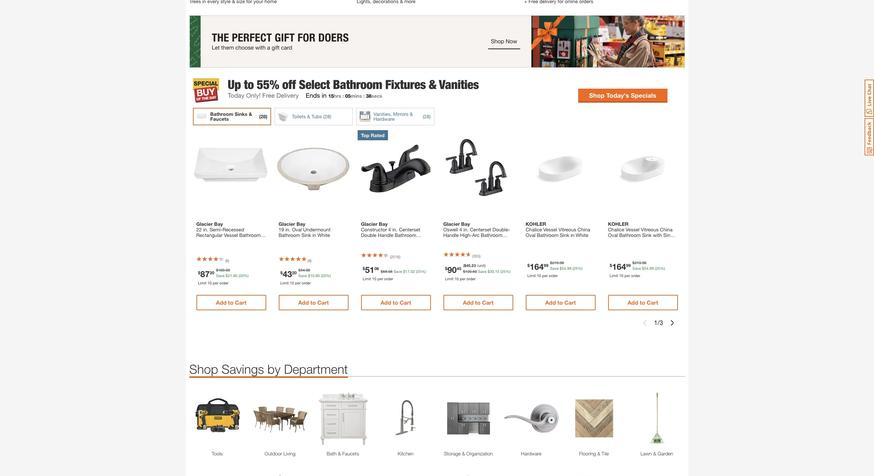 Task type: vqa. For each thing, say whether or not it's contained in the screenshot.
first FREE from the left
no



Task type: locate. For each thing, give the bounding box(es) containing it.
1 horizontal spatial faucets
[[343, 451, 359, 457]]

oval inside kohler chalice vessel vitreous china oval bathroom sink with single faucet hole in white
[[609, 232, 618, 238]]

5 add to cart button from the left
[[526, 295, 596, 310]]

1 horizontal spatial 15
[[496, 269, 500, 274]]

chalice
[[526, 227, 542, 233], [609, 227, 625, 233]]

1 horizontal spatial 54
[[562, 266, 567, 271]]

219 down kohler chalice vessel vitreous china oval bathroom sink with single faucet hole in white
[[635, 260, 642, 265]]

1
[[655, 319, 658, 327]]

bathroom inside the bathroom sinks & faucets
[[210, 111, 234, 117]]

( 28 )
[[259, 114, 268, 120], [423, 114, 431, 120]]

4 add from the left
[[463, 299, 474, 306]]

bathroom inside kohler chalice vessel vitreous china oval bathroom sink in white
[[537, 232, 559, 238]]

1 horizontal spatial ( 28 )
[[423, 114, 431, 120]]

( 28 ) for bathroom sinks & faucets
[[259, 114, 268, 120]]

bay inside glacier bay constructor 4 in. centerset double handle bathroom faucet in bronze
[[379, 221, 388, 227]]

vitreous inside kohler chalice vessel vitreous china oval bathroom sink with single faucet hole in white
[[642, 227, 659, 233]]

glacier inside the glacier bay oswell 4 in. centerset double- handle high-arc bathroom faucet in matte black (2-pack)
[[444, 221, 460, 227]]

vessel for in
[[544, 227, 558, 233]]

54 inside $ 43 20 $ 54 . 00 save $ 10 . 80 ( 20 %) limit 10 per order
[[301, 268, 305, 272]]

80
[[233, 274, 238, 278], [316, 274, 320, 278]]

28 right tubs
[[325, 114, 330, 120]]

glacier bay oswell 4 in. centerset double- handle high-arc bathroom faucet in matte black (2-pack)
[[444, 221, 511, 244]]

2 : from the left
[[364, 93, 365, 99]]

kohler for chalice vessel vitreous china oval bathroom sink with single faucet hole in white
[[609, 221, 629, 227]]

vessel inside kohler chalice vessel vitreous china oval bathroom sink in white
[[544, 227, 558, 233]]

28 for vanities, mirrors & hardware
[[424, 114, 430, 120]]

5 add to cart from the left
[[546, 299, 576, 306]]

3 bay from the left
[[379, 221, 388, 227]]

add for oswell 4 in. centerset double- handle high-arc bathroom faucet in matte black (2-pack)
[[463, 299, 474, 306]]

faucets right bath
[[343, 451, 359, 457]]

0 horizontal spatial faucets
[[210, 116, 229, 122]]

chalice inside kohler chalice vessel vitreous china oval bathroom sink with single faucet hole in white
[[609, 227, 625, 233]]

vessel inside glacier bay 22 in. semi-recessed rectangular vessel bathroom sink in white
[[224, 232, 238, 238]]

2 164 from the left
[[613, 262, 627, 272]]

51
[[365, 265, 375, 275]]

hardware inside vanities, mirrors & hardware
[[374, 116, 395, 122]]

this is the first slide image
[[643, 320, 648, 326]]

25 inside $ 90 45 ( $ 45 . 23 /unit ) $ 120 . 60 save $ 30 . 15 ( 25 %) limit 10 per order
[[502, 269, 506, 274]]

chalice for chalice vessel vitreous china oval bathroom sink with single faucet hole in white
[[609, 227, 625, 233]]

0 horizontal spatial 219
[[553, 260, 559, 265]]

bay up the high-
[[462, 221, 470, 227]]

sinks
[[235, 111, 248, 117]]

1 horizontal spatial 00
[[306, 268, 310, 272]]

1 / 3
[[655, 319, 664, 327]]

single
[[664, 232, 678, 238]]

vessel inside kohler chalice vessel vitreous china oval bathroom sink with single faucet hole in white
[[626, 227, 640, 233]]

4 right oswell
[[460, 227, 462, 233]]

28 for bathroom sinks & faucets
[[261, 114, 266, 120]]

25
[[574, 266, 578, 271], [657, 266, 661, 271], [417, 269, 422, 274], [502, 269, 506, 274]]

) inside toilets & tubs ( 28 )
[[330, 114, 332, 120]]

00 up 21
[[226, 268, 230, 272]]

2 bay from the left
[[297, 221, 306, 227]]

$ 90 45 ( $ 45 . 23 /unit ) $ 120 . 60 save $ 30 . 15 ( 25 %) limit 10 per order
[[445, 263, 511, 281]]

outdoor living link
[[252, 450, 308, 457]]

1 28 from the left
[[261, 114, 266, 120]]

& right sinks on the left top
[[249, 111, 252, 117]]

3 faucet from the left
[[609, 238, 624, 244]]

6 add to cart from the left
[[628, 299, 659, 306]]

vessel for with
[[626, 227, 640, 233]]

0 horizontal spatial 15
[[329, 93, 334, 99]]

1 centerset from the left
[[399, 227, 421, 233]]

1 ( 28 ) from the left
[[259, 114, 268, 120]]

109
[[218, 268, 225, 272]]

2 00 from the left
[[306, 268, 310, 272]]

0 vertical spatial faucets
[[210, 116, 229, 122]]

hrs
[[334, 93, 342, 99]]

1 horizontal spatial chalice
[[609, 227, 625, 233]]

1 horizontal spatial 28
[[325, 114, 330, 120]]

oval left the hole
[[609, 232, 618, 238]]

1 horizontal spatial oval
[[526, 232, 536, 238]]

10
[[537, 273, 542, 278], [620, 273, 624, 278], [310, 274, 315, 278], [372, 277, 377, 281], [455, 277, 459, 281], [208, 281, 212, 285], [290, 281, 294, 285]]

00 inside $ 43 20 $ 54 . 00 save $ 10 . 80 ( 20 %) limit 10 per order
[[306, 268, 310, 272]]

355
[[474, 254, 480, 259]]

in inside kohler chalice vessel vitreous china oval bathroom sink in white
[[571, 232, 575, 238]]

in. up bronze
[[393, 227, 398, 233]]

faucet down oswell
[[444, 238, 459, 244]]

2 horizontal spatial vessel
[[626, 227, 640, 233]]

99
[[544, 263, 549, 268], [627, 263, 631, 268], [568, 266, 572, 271], [650, 266, 654, 271]]

1 horizontal spatial $ 164 99 $ 219 . 98 save $ 54 . 99 ( 25 %) limit 10 per order
[[610, 260, 666, 278]]

&
[[429, 77, 437, 92], [249, 111, 252, 117], [410, 111, 413, 117], [307, 113, 310, 119], [338, 451, 341, 457], [462, 451, 465, 457], [598, 451, 601, 457], [654, 451, 657, 457]]

add
[[216, 299, 227, 306], [298, 299, 309, 306], [381, 299, 392, 306], [463, 299, 474, 306], [546, 299, 556, 306], [628, 299, 639, 306]]

1 horizontal spatial 80
[[316, 274, 320, 278]]

1 horizontal spatial vitreous
[[642, 227, 659, 233]]

shop today's specials
[[590, 91, 657, 99]]

80 for 87
[[233, 274, 238, 278]]

& right bath
[[338, 451, 341, 457]]

15 inside $ 90 45 ( $ 45 . 23 /unit ) $ 120 . 60 save $ 30 . 15 ( 25 %) limit 10 per order
[[496, 269, 500, 274]]

tile
[[602, 451, 609, 457]]

kohler for chalice vessel vitreous china oval bathroom sink in white
[[526, 221, 547, 227]]

3 in. from the left
[[393, 227, 398, 233]]

80 inside "$ 87 20 $ 109 . 00 save $ 21 . 80 ( 20 %) limit 10 per order"
[[233, 274, 238, 278]]

bronze
[[383, 238, 398, 244]]

2 handle from the left
[[444, 232, 459, 238]]

in. right 22
[[203, 227, 208, 233]]

( 6 )
[[225, 258, 229, 263]]

1 china from the left
[[578, 227, 591, 233]]

white inside kohler chalice vessel vitreous china oval bathroom sink in white
[[576, 232, 589, 238]]

1 : from the left
[[343, 93, 344, 99]]

0 horizontal spatial 28
[[261, 114, 266, 120]]

bay up the rectangular
[[214, 221, 223, 227]]

1 horizontal spatial hardware
[[522, 451, 542, 457]]

1 164 from the left
[[530, 262, 544, 272]]

2 ( 28 ) from the left
[[423, 114, 431, 120]]

1 horizontal spatial 98
[[643, 260, 647, 265]]

2 horizontal spatial faucet
[[609, 238, 624, 244]]

1 vertical spatial faucets
[[343, 451, 359, 457]]

storage
[[445, 451, 461, 457]]

1 98 from the left
[[560, 260, 565, 265]]

oval inside glacier bay 19 in. oval undermount bathroom sink in white
[[292, 227, 302, 233]]

2 faucet from the left
[[444, 238, 459, 244]]

sink
[[302, 232, 311, 238], [560, 232, 570, 238], [643, 232, 652, 238], [196, 238, 206, 244]]

semi-
[[210, 227, 223, 233]]

bathroom sinks & faucets
[[210, 111, 252, 122]]

4 inside the glacier bay oswell 4 in. centerset double- handle high-arc bathroom faucet in matte black (2-pack)
[[460, 227, 462, 233]]

bay for 87
[[214, 221, 223, 227]]

1 bay from the left
[[214, 221, 223, 227]]

10 inside "$ 87 20 $ 109 . 00 save $ 21 . 80 ( 20 %) limit 10 per order"
[[208, 281, 212, 285]]

1 horizontal spatial 4
[[460, 227, 462, 233]]

1 horizontal spatial :
[[364, 93, 365, 99]]

1 kohler from the left
[[526, 221, 547, 227]]

handle inside glacier bay constructor 4 in. centerset double handle bathroom faucet in bronze
[[378, 232, 394, 238]]

98 down kohler chalice vessel vitreous china oval bathroom sink in white
[[560, 260, 565, 265]]

1 horizontal spatial handle
[[444, 232, 459, 238]]

0 horizontal spatial faucet
[[361, 238, 376, 244]]

vanities
[[439, 77, 479, 92]]

sink for chalice vessel vitreous china oval bathroom sink in white
[[560, 232, 570, 238]]

0 horizontal spatial vitreous
[[559, 227, 577, 233]]

to
[[244, 77, 254, 92], [228, 299, 234, 306], [311, 299, 316, 306], [393, 299, 399, 306], [476, 299, 481, 306], [558, 299, 563, 306], [640, 299, 646, 306]]

chalice right double-
[[526, 227, 542, 233]]

off
[[282, 77, 296, 92]]

handle
[[378, 232, 394, 238], [444, 232, 459, 238]]

bathroom inside glacier bay 22 in. semi-recessed rectangular vessel bathroom sink in white
[[239, 232, 261, 238]]

sink inside glacier bay 22 in. semi-recessed rectangular vessel bathroom sink in white
[[196, 238, 206, 244]]

in inside kohler chalice vessel vitreous china oval bathroom sink with single faucet hole in white
[[636, 238, 640, 244]]

chalice for chalice vessel vitreous china oval bathroom sink in white
[[526, 227, 542, 233]]

5 cart from the left
[[565, 299, 576, 306]]

china
[[578, 227, 591, 233], [661, 227, 673, 233]]

glacier for 90
[[444, 221, 460, 227]]

white
[[318, 232, 330, 238], [576, 232, 589, 238], [212, 238, 225, 244], [641, 238, 654, 244]]

15 inside ends in 15 hrs : 05 mins : 38 secs
[[329, 93, 334, 99]]

faucets inside the bathroom sinks & faucets
[[210, 116, 229, 122]]

00
[[226, 268, 230, 272], [306, 268, 310, 272]]

bay inside the glacier bay oswell 4 in. centerset double- handle high-arc bathroom faucet in matte black (2-pack)
[[462, 221, 470, 227]]

0 horizontal spatial handle
[[378, 232, 394, 238]]

vitreous for in
[[559, 227, 577, 233]]

$ 164 99 $ 219 . 98 save $ 54 . 99 ( 25 %) limit 10 per order
[[528, 260, 583, 278], [610, 260, 666, 278]]

1 horizontal spatial vessel
[[544, 227, 558, 233]]

vanities,
[[374, 111, 392, 117]]

( 28 ) right mirrors
[[423, 114, 431, 120]]

order inside "$ 87 20 $ 109 . 00 save $ 21 . 80 ( 20 %) limit 10 per order"
[[220, 281, 229, 285]]

22
[[196, 227, 202, 233]]

handle inside the glacier bay oswell 4 in. centerset double- handle high-arc bathroom faucet in matte black (2-pack)
[[444, 232, 459, 238]]

save inside $ 90 45 ( $ 45 . 23 /unit ) $ 120 . 60 save $ 30 . 15 ( 25 %) limit 10 per order
[[479, 269, 487, 274]]

kohler inside kohler chalice vessel vitreous china oval bathroom sink with single faucet hole in white
[[609, 221, 629, 227]]

28 down today only! free delivery
[[261, 114, 266, 120]]

chalice vessel vitreous china oval bathroom sink in white image
[[523, 130, 600, 207]]

1 chalice from the left
[[526, 227, 542, 233]]

lawn & garden link
[[630, 450, 685, 457]]

80 inside $ 43 20 $ 54 . 00 save $ 10 . 80 ( 20 %) limit 10 per order
[[316, 274, 320, 278]]

oval right pack)
[[526, 232, 536, 238]]

80 right 21
[[233, 274, 238, 278]]

save
[[551, 266, 559, 271], [633, 266, 642, 271], [394, 269, 402, 274], [479, 269, 487, 274], [216, 274, 225, 278], [299, 274, 307, 278]]

savings
[[222, 362, 264, 377]]

1 add to cart from the left
[[216, 299, 247, 306]]

1 in. from the left
[[203, 227, 208, 233]]

top rated
[[361, 132, 385, 138]]

faucet
[[361, 238, 376, 244], [444, 238, 459, 244], [609, 238, 624, 244]]

per inside $ 43 20 $ 54 . 00 save $ 10 . 80 ( 20 %) limit 10 per order
[[295, 281, 301, 285]]

white inside glacier bay 19 in. oval undermount bathroom sink in white
[[318, 232, 330, 238]]

0 horizontal spatial :
[[343, 93, 344, 99]]

1 add from the left
[[216, 299, 227, 306]]

toilets & tubs ( 28 )
[[292, 113, 332, 120]]

2 98 from the left
[[643, 260, 647, 265]]

4 inside glacier bay constructor 4 in. centerset double handle bathroom faucet in bronze
[[389, 227, 391, 233]]

2 horizontal spatial 54
[[645, 266, 649, 271]]

faucet down constructor
[[361, 238, 376, 244]]

2 in. from the left
[[286, 227, 291, 233]]

1 horizontal spatial 164
[[613, 262, 627, 272]]

order
[[549, 273, 558, 278], [632, 273, 641, 278], [384, 277, 394, 281], [467, 277, 476, 281], [220, 281, 229, 285], [302, 281, 311, 285]]

1 horizontal spatial kohler
[[609, 221, 629, 227]]

4 up bronze
[[389, 227, 391, 233]]

0 horizontal spatial 54
[[301, 268, 305, 272]]

order inside the $ 51 06 $ 68 . 08 save $ 17 . 02 ( 25 %) limit 10 per order
[[384, 277, 394, 281]]

3 add to cart from the left
[[381, 299, 412, 306]]

in. inside glacier bay constructor 4 in. centerset double handle bathroom faucet in bronze
[[393, 227, 398, 233]]

2 80 from the left
[[316, 274, 320, 278]]

1 4 from the left
[[389, 227, 391, 233]]

bay for 43
[[297, 221, 306, 227]]

bathroom inside the glacier bay oswell 4 in. centerset double- handle high-arc bathroom faucet in matte black (2-pack)
[[481, 232, 503, 238]]

$ 43 20 $ 54 . 00 save $ 10 . 80 ( 20 %) limit 10 per order
[[281, 268, 331, 285]]

) up the $ 51 06 $ 68 . 08 save $ 17 . 02 ( 25 %) limit 10 per order
[[400, 255, 401, 259]]

2 horizontal spatial oval
[[609, 232, 618, 238]]

) right tubs
[[330, 114, 332, 120]]

storage savings image
[[441, 391, 497, 447]]

0 horizontal spatial chalice
[[526, 227, 542, 233]]

oval inside kohler chalice vessel vitreous china oval bathroom sink in white
[[526, 232, 536, 238]]

chalice vessel vitreous china oval bathroom sink with single faucet hole in white image
[[605, 130, 682, 207]]

0 horizontal spatial $ 164 99 $ 219 . 98 save $ 54 . 99 ( 25 %) limit 10 per order
[[528, 260, 583, 278]]

oval right 19
[[292, 227, 302, 233]]

bay right 19
[[297, 221, 306, 227]]

08
[[389, 269, 393, 274]]

centerset inside the glacier bay oswell 4 in. centerset double- handle high-arc bathroom faucet in matte black (2-pack)
[[470, 227, 492, 233]]

0 horizontal spatial oval
[[292, 227, 302, 233]]

4 cart from the left
[[482, 299, 494, 306]]

0 horizontal spatial 98
[[560, 260, 565, 265]]

living
[[284, 451, 296, 457]]

) inside $ 90 45 ( $ 45 . 23 /unit ) $ 120 . 60 save $ 30 . 15 ( 25 %) limit 10 per order
[[485, 263, 486, 268]]

2 $ 164 99 $ 219 . 98 save $ 54 . 99 ( 25 %) limit 10 per order from the left
[[610, 260, 666, 278]]

2 horizontal spatial 28
[[424, 114, 430, 120]]

faucet left the hole
[[609, 238, 624, 244]]

limit inside "$ 87 20 $ 109 . 00 save $ 21 . 80 ( 20 %) limit 10 per order"
[[198, 281, 207, 285]]

4 in. from the left
[[464, 227, 469, 233]]

per inside $ 90 45 ( $ 45 . 23 /unit ) $ 120 . 60 save $ 30 . 15 ( 25 %) limit 10 per order
[[460, 277, 466, 281]]

in inside glacier bay constructor 4 in. centerset double handle bathroom faucet in bronze
[[378, 238, 381, 244]]

chalice up the hole
[[609, 227, 625, 233]]

4 glacier from the left
[[444, 221, 460, 227]]

1 add to cart button from the left
[[196, 295, 266, 310]]

save inside $ 43 20 $ 54 . 00 save $ 10 . 80 ( 20 %) limit 10 per order
[[299, 274, 307, 278]]

limit inside $ 43 20 $ 54 . 00 save $ 10 . 80 ( 20 %) limit 10 per order
[[281, 281, 289, 285]]

$ 164 99 $ 219 . 98 save $ 54 . 99 ( 25 %) limit 10 per order for in
[[528, 260, 583, 278]]

45
[[467, 263, 471, 268], [457, 266, 462, 271]]

2 kohler from the left
[[609, 221, 629, 227]]

0 horizontal spatial ( 28 )
[[259, 114, 268, 120]]

4 add to cart from the left
[[463, 299, 494, 306]]

in inside glacier bay 19 in. oval undermount bathroom sink in white
[[313, 232, 316, 238]]

28 inside toilets & tubs ( 28 )
[[325, 114, 330, 120]]

vessel
[[544, 227, 558, 233], [626, 227, 640, 233], [224, 232, 238, 238]]

add to cart button for glacier bay 22 in. semi-recessed rectangular vessel bathroom sink in white
[[196, 295, 266, 310]]

china inside kohler chalice vessel vitreous china oval bathroom sink in white
[[578, 227, 591, 233]]

1 cart from the left
[[235, 299, 247, 306]]

shop today's specials link
[[579, 89, 668, 102]]

%) inside $ 43 20 $ 54 . 00 save $ 10 . 80 ( 20 %) limit 10 per order
[[326, 274, 331, 278]]

the perfect gift for doers - let them choose with a gift card. shop now image
[[189, 15, 685, 68]]

98 down kohler chalice vessel vitreous china oval bathroom sink with single faucet hole in white
[[643, 260, 647, 265]]

centerset up ( 2516 )
[[399, 227, 421, 233]]

45 left 23
[[467, 263, 471, 268]]

centerset up black
[[470, 227, 492, 233]]

& left tubs
[[307, 113, 310, 119]]

98 for in
[[560, 260, 565, 265]]

per
[[543, 273, 548, 278], [625, 273, 631, 278], [378, 277, 383, 281], [460, 277, 466, 281], [213, 281, 219, 285], [295, 281, 301, 285]]

6 add to cart button from the left
[[609, 295, 678, 310]]

1 219 from the left
[[553, 260, 559, 265]]

1 00 from the left
[[226, 268, 230, 272]]

china inside kohler chalice vessel vitreous china oval bathroom sink with single faucet hole in white
[[661, 227, 673, 233]]

shop
[[189, 362, 218, 377]]

kohler inside kohler chalice vessel vitreous china oval bathroom sink in white
[[526, 221, 547, 227]]

0 horizontal spatial 164
[[530, 262, 544, 272]]

0 horizontal spatial kohler
[[526, 221, 547, 227]]

cart for glacier bay 22 in. semi-recessed rectangular vessel bathroom sink in white
[[235, 299, 247, 306]]

1 vertical spatial 15
[[496, 269, 500, 274]]

lawn & garden savings image
[[630, 391, 685, 447]]

bay inside glacier bay 19 in. oval undermount bathroom sink in white
[[297, 221, 306, 227]]

45 left 120
[[457, 266, 462, 271]]

2 219 from the left
[[635, 260, 642, 265]]

54 for with
[[645, 266, 649, 271]]

1 glacier from the left
[[196, 221, 213, 227]]

00 inside "$ 87 20 $ 109 . 00 save $ 21 . 80 ( 20 %) limit 10 per order"
[[226, 268, 230, 272]]

%) inside the $ 51 06 $ 68 . 08 save $ 17 . 02 ( 25 %) limit 10 per order
[[422, 269, 427, 274]]

: left 38
[[364, 93, 365, 99]]

per inside "$ 87 20 $ 109 . 00 save $ 21 . 80 ( 20 %) limit 10 per order"
[[213, 281, 219, 285]]

00 down 8
[[306, 268, 310, 272]]

1 horizontal spatial faucet
[[444, 238, 459, 244]]

219 down kohler chalice vessel vitreous china oval bathroom sink in white
[[553, 260, 559, 265]]

per inside the $ 51 06 $ 68 . 08 save $ 17 . 02 ( 25 %) limit 10 per order
[[378, 277, 383, 281]]

oval for chalice vessel vitreous china oval bathroom sink in white
[[526, 232, 536, 238]]

in. right 19
[[286, 227, 291, 233]]

0 vertical spatial hardware
[[374, 116, 395, 122]]

%)
[[578, 266, 583, 271], [661, 266, 666, 271], [422, 269, 427, 274], [506, 269, 511, 274], [244, 274, 249, 278], [326, 274, 331, 278]]

4 add to cart button from the left
[[444, 295, 514, 310]]

vitreous
[[559, 227, 577, 233], [642, 227, 659, 233]]

oswell
[[444, 227, 458, 233]]

19 in. oval undermount bathroom sink in white image
[[275, 130, 352, 207]]

2 glacier from the left
[[279, 221, 295, 227]]

bay inside glacier bay 22 in. semi-recessed rectangular vessel bathroom sink in white
[[214, 221, 223, 227]]

1 horizontal spatial centerset
[[470, 227, 492, 233]]

faucets left sinks on the left top
[[210, 116, 229, 122]]

sink inside kohler chalice vessel vitreous china oval bathroom sink with single faucet hole in white
[[643, 232, 652, 238]]

2 add from the left
[[298, 299, 309, 306]]

2 cart from the left
[[318, 299, 329, 306]]

bath
[[327, 451, 337, 457]]

55%
[[257, 77, 279, 92]]

0 horizontal spatial centerset
[[399, 227, 421, 233]]

98
[[560, 260, 565, 265], [643, 260, 647, 265]]

2 add to cart button from the left
[[279, 295, 349, 310]]

1 $ 164 99 $ 219 . 98 save $ 54 . 99 ( 25 %) limit 10 per order from the left
[[528, 260, 583, 278]]

15 right ends in
[[329, 93, 334, 99]]

219 for with
[[635, 260, 642, 265]]

( 28 ) down today only! free delivery
[[259, 114, 268, 120]]

0 horizontal spatial china
[[578, 227, 591, 233]]

chalice inside kohler chalice vessel vitreous china oval bathroom sink in white
[[526, 227, 542, 233]]

3 28 from the left
[[424, 114, 430, 120]]

storage & organization
[[445, 451, 493, 457]]

164 for chalice vessel vitreous china oval bathroom sink with single faucet hole in white
[[613, 262, 627, 272]]

china for single
[[661, 227, 673, 233]]

sink inside kohler chalice vessel vitreous china oval bathroom sink in white
[[560, 232, 570, 238]]

vitreous inside kohler chalice vessel vitreous china oval bathroom sink in white
[[559, 227, 577, 233]]

glacier for 87
[[196, 221, 213, 227]]

matte
[[465, 238, 478, 244]]

1 handle from the left
[[378, 232, 394, 238]]

1 horizontal spatial china
[[661, 227, 673, 233]]

add to cart
[[216, 299, 247, 306], [298, 299, 329, 306], [381, 299, 412, 306], [463, 299, 494, 306], [546, 299, 576, 306], [628, 299, 659, 306]]

20
[[210, 270, 215, 276], [292, 270, 297, 276], [240, 274, 244, 278], [322, 274, 326, 278]]

1 faucet from the left
[[361, 238, 376, 244]]

vanities, mirrors & hardware
[[374, 111, 413, 122]]

& right mirrors
[[410, 111, 413, 117]]

2 28 from the left
[[325, 114, 330, 120]]

& right 'storage'
[[462, 451, 465, 457]]

2 4 from the left
[[460, 227, 462, 233]]

paint savings image
[[441, 475, 497, 476]]

in
[[313, 232, 316, 238], [571, 232, 575, 238], [207, 238, 211, 244], [378, 238, 381, 244], [460, 238, 464, 244], [636, 238, 640, 244]]

68
[[383, 269, 388, 274]]

handle for constructor
[[378, 232, 394, 238]]

centerset for high-
[[470, 227, 492, 233]]

4 bay from the left
[[462, 221, 470, 227]]

add to cart for chalice vessel vitreous china oval bathroom sink in white
[[546, 299, 576, 306]]

1 vitreous from the left
[[559, 227, 577, 233]]

10 inside the $ 51 06 $ 68 . 08 save $ 17 . 02 ( 25 %) limit 10 per order
[[372, 277, 377, 281]]

tool savings image
[[189, 391, 245, 447]]

save inside the $ 51 06 $ 68 . 08 save $ 17 . 02 ( 25 %) limit 10 per order
[[394, 269, 402, 274]]

1 80 from the left
[[233, 274, 238, 278]]

1 horizontal spatial 219
[[635, 260, 642, 265]]

28
[[261, 114, 266, 120], [325, 114, 330, 120], [424, 114, 430, 120]]

in. left "arc"
[[464, 227, 469, 233]]

( 2516 )
[[390, 255, 401, 259]]

5 add from the left
[[546, 299, 556, 306]]

2 add to cart from the left
[[298, 299, 329, 306]]

15 right 30
[[496, 269, 500, 274]]

28 right mirrors
[[424, 114, 430, 120]]

hardware inside hardware link
[[522, 451, 542, 457]]

handle left the high-
[[444, 232, 459, 238]]

2 chalice from the left
[[609, 227, 625, 233]]

0 horizontal spatial 4
[[389, 227, 391, 233]]

0 horizontal spatial hardware
[[374, 116, 395, 122]]

2 vitreous from the left
[[642, 227, 659, 233]]

0 horizontal spatial 00
[[226, 268, 230, 272]]

6 cart from the left
[[647, 299, 659, 306]]

3 glacier from the left
[[361, 221, 378, 227]]

2 centerset from the left
[[470, 227, 492, 233]]

2 china from the left
[[661, 227, 673, 233]]

sink inside glacier bay 19 in. oval undermount bathroom sink in white
[[302, 232, 311, 238]]

1 vertical spatial hardware
[[522, 451, 542, 457]]

add to cart button for kohler chalice vessel vitreous china oval bathroom sink with single faucet hole in white
[[609, 295, 678, 310]]

3 add to cart button from the left
[[361, 295, 431, 310]]

164 for chalice vessel vitreous china oval bathroom sink in white
[[530, 262, 544, 272]]

) right 23
[[485, 263, 486, 268]]

80 right 43
[[316, 274, 320, 278]]

219
[[553, 260, 559, 265], [635, 260, 642, 265]]

handle right double
[[378, 232, 394, 238]]

$
[[551, 260, 553, 265], [633, 260, 635, 265], [528, 263, 530, 268], [610, 263, 613, 268], [465, 263, 467, 268], [363, 266, 365, 271], [445, 266, 448, 271], [560, 266, 562, 271], [643, 266, 645, 271], [216, 268, 218, 272], [299, 268, 301, 272], [381, 269, 383, 274], [404, 269, 406, 274], [464, 269, 466, 274], [488, 269, 490, 274], [198, 270, 201, 276], [281, 270, 283, 276], [226, 274, 228, 278], [308, 274, 310, 278]]

glacier inside glacier bay 22 in. semi-recessed rectangular vessel bathroom sink in white
[[196, 221, 213, 227]]

0 vertical spatial 15
[[329, 93, 334, 99]]

glacier inside glacier bay 19 in. oval undermount bathroom sink in white
[[279, 221, 295, 227]]

free delivery
[[263, 92, 299, 99]]

0 horizontal spatial 80
[[233, 274, 238, 278]]

centerset inside glacier bay constructor 4 in. centerset double handle bathroom faucet in bronze
[[399, 227, 421, 233]]

bay
[[214, 221, 223, 227], [297, 221, 306, 227], [379, 221, 388, 227], [462, 221, 470, 227]]

0 horizontal spatial vessel
[[224, 232, 238, 238]]

3 cart from the left
[[400, 299, 412, 306]]

: left 05
[[343, 93, 344, 99]]

%) inside $ 90 45 ( $ 45 . 23 /unit ) $ 120 . 60 save $ 30 . 15 ( 25 %) limit 10 per order
[[506, 269, 511, 274]]

.
[[559, 260, 560, 265], [642, 260, 643, 265], [471, 263, 472, 268], [567, 266, 568, 271], [649, 266, 650, 271], [225, 268, 226, 272], [305, 268, 306, 272], [388, 269, 389, 274], [410, 269, 411, 274], [472, 269, 473, 274], [495, 269, 496, 274], [232, 274, 233, 278], [315, 274, 316, 278]]

6 add from the left
[[628, 299, 639, 306]]

bathroom inside glacier bay constructor 4 in. centerset double handle bathroom faucet in bronze
[[395, 232, 417, 238]]

order inside $ 90 45 ( $ 45 . 23 /unit ) $ 120 . 60 save $ 30 . 15 ( 25 %) limit 10 per order
[[467, 277, 476, 281]]

( inside the $ 51 06 $ 68 . 08 save $ 17 . 02 ( 25 %) limit 10 per order
[[416, 269, 417, 274]]

cart
[[235, 299, 247, 306], [318, 299, 329, 306], [400, 299, 412, 306], [482, 299, 494, 306], [565, 299, 576, 306], [647, 299, 659, 306]]

bay up bronze
[[379, 221, 388, 227]]

add to cart for 22 in. semi-recessed rectangular vessel bathroom sink in white
[[216, 299, 247, 306]]



Task type: describe. For each thing, give the bounding box(es) containing it.
4 for oswell
[[460, 227, 462, 233]]

3
[[660, 319, 664, 327]]

(2-
[[493, 238, 499, 244]]

add for 19 in. oval undermount bathroom sink in white
[[298, 299, 309, 306]]

120
[[466, 269, 472, 274]]

2516
[[391, 255, 400, 259]]

1 horizontal spatial 45
[[467, 263, 471, 268]]

double
[[361, 232, 377, 238]]

garden
[[658, 451, 674, 457]]

23
[[472, 263, 476, 268]]

recessed
[[223, 227, 244, 233]]

25 inside the $ 51 06 $ 68 . 08 save $ 17 . 02 ( 25 %) limit 10 per order
[[417, 269, 422, 274]]

05
[[346, 93, 351, 99]]

with
[[654, 232, 663, 238]]

17
[[406, 269, 410, 274]]

add to cart for oswell 4 in. centerset double- handle high-arc bathroom faucet in matte black (2-pack)
[[463, 299, 494, 306]]

oswell 4 in. centerset double-handle high-arc bathroom faucet in matte black (2-pack) image
[[440, 130, 517, 207]]

00 for 43
[[306, 268, 310, 272]]

oval for chalice vessel vitreous china oval bathroom sink with single faucet hole in white
[[609, 232, 618, 238]]

constructor 4 in. centerset double handle bathroom faucet in bronze image
[[358, 130, 435, 207]]

54 for in
[[562, 266, 567, 271]]

bath & faucets
[[327, 451, 359, 457]]

4 for constructor
[[389, 227, 391, 233]]

98 for with
[[643, 260, 647, 265]]

today only! free delivery
[[228, 92, 299, 99]]

) right mirrors
[[430, 114, 431, 120]]

38
[[366, 93, 372, 99]]

outdoor
[[265, 451, 282, 457]]

handle for oswell
[[444, 232, 459, 238]]

00 for 87
[[226, 268, 230, 272]]

glacier for 43
[[279, 221, 295, 227]]

3 add from the left
[[381, 299, 392, 306]]

save inside "$ 87 20 $ 109 . 00 save $ 21 . 80 ( 20 %) limit 10 per order"
[[216, 274, 225, 278]]

hardware savings image
[[504, 391, 560, 447]]

flooring
[[580, 451, 597, 457]]

add for chalice vessel vitreous china oval bathroom sink with single faucet hole in white
[[628, 299, 639, 306]]

ends in 15 hrs : 05 mins : 38 secs
[[306, 92, 383, 99]]

secs
[[372, 93, 383, 99]]

02
[[411, 269, 415, 274]]

219 for in
[[553, 260, 559, 265]]

& left tile
[[598, 451, 601, 457]]

bath & faucets link
[[315, 450, 371, 457]]

in. inside glacier bay 19 in. oval undermount bathroom sink in white
[[286, 227, 291, 233]]

( 28 ) for vanities, mirrors & hardware
[[423, 114, 431, 120]]

$ 51 06 $ 68 . 08 save $ 17 . 02 ( 25 %) limit 10 per order
[[363, 265, 427, 281]]

add to cart button for glacier bay oswell 4 in. centerset double- handle high-arc bathroom faucet in matte black (2-pack)
[[444, 295, 514, 310]]

& left 'vanities'
[[429, 77, 437, 92]]

hardware link
[[504, 450, 560, 457]]

mirrors
[[393, 111, 409, 117]]

black
[[479, 238, 491, 244]]

centerset for bathroom
[[399, 227, 421, 233]]

flooring & tile link
[[567, 450, 623, 457]]

shop savings by department
[[189, 362, 348, 377]]

add to cart for 19 in. oval undermount bathroom sink in white
[[298, 299, 329, 306]]

add for 22 in. semi-recessed rectangular vessel bathroom sink in white
[[216, 299, 227, 306]]

( 355 )
[[473, 254, 481, 259]]

30
[[490, 269, 495, 274]]

glacier inside glacier bay constructor 4 in. centerset double handle bathroom faucet in bronze
[[361, 221, 378, 227]]

add to cart for chalice vessel vitreous china oval bathroom sink with single faucet hole in white
[[628, 299, 659, 306]]

& right the lawn
[[654, 451, 657, 457]]

) up 21
[[229, 258, 229, 263]]

& inside vanities, mirrors & hardware
[[410, 111, 413, 117]]

87
[[201, 269, 210, 279]]

kohler chalice vessel vitreous china oval bathroom sink in white
[[526, 221, 591, 238]]

22 in. semi-recessed rectangular vessel bathroom sink in white image
[[193, 130, 270, 207]]

add to cart button for kohler chalice vessel vitreous china oval bathroom sink in white
[[526, 295, 596, 310]]

faucet inside the glacier bay oswell 4 in. centerset double- handle high-arc bathroom faucet in matte black (2-pack)
[[444, 238, 459, 244]]

rated
[[371, 132, 385, 138]]

constructor
[[361, 227, 387, 233]]

) down today only! free delivery
[[266, 114, 268, 120]]

to for glacier bay oswell 4 in. centerset double- handle high-arc bathroom faucet in matte black (2-pack)
[[476, 299, 481, 306]]

) up $ 43 20 $ 54 . 00 save $ 10 . 80 ( 20 %) limit 10 per order
[[311, 258, 312, 263]]

/unit
[[477, 263, 485, 268]]

to for glacier bay 19 in. oval undermount bathroom sink in white
[[311, 299, 316, 306]]

department
[[284, 362, 348, 377]]

in inside the glacier bay oswell 4 in. centerset double- handle high-arc bathroom faucet in matte black (2-pack)
[[460, 238, 464, 244]]

in. inside the glacier bay oswell 4 in. centerset double- handle high-arc bathroom faucet in matte black (2-pack)
[[464, 227, 469, 233]]

bathroom inside kohler chalice vessel vitreous china oval bathroom sink with single faucet hole in white
[[620, 232, 641, 238]]

limit inside $ 90 45 ( $ 45 . 23 /unit ) $ 120 . 60 save $ 30 . 15 ( 25 %) limit 10 per order
[[445, 277, 454, 281]]

80 for 43
[[316, 274, 320, 278]]

arc
[[473, 232, 480, 238]]

tubs
[[312, 113, 322, 119]]

to for kohler chalice vessel vitreous china oval bathroom sink with single faucet hole in white
[[640, 299, 646, 306]]

cart for kohler chalice vessel vitreous china oval bathroom sink in white
[[565, 299, 576, 306]]

ends in
[[306, 92, 327, 99]]

( inside toilets & tubs ( 28 )
[[324, 114, 325, 120]]

faucet inside glacier bay constructor 4 in. centerset double handle bathroom faucet in bronze
[[361, 238, 376, 244]]

cart for glacier bay oswell 4 in. centerset double- handle high-arc bathroom faucet in matte black (2-pack)
[[482, 299, 494, 306]]

( 8 )
[[308, 258, 312, 263]]

toilets
[[292, 113, 306, 119]]

kohler chalice vessel vitreous china oval bathroom sink with single faucet hole in white
[[609, 221, 678, 244]]

outdoor living savinghs image
[[252, 391, 308, 447]]

tools
[[212, 451, 223, 457]]

90
[[448, 265, 457, 275]]

fixtures
[[386, 77, 426, 92]]

%) inside "$ 87 20 $ 109 . 00 save $ 21 . 80 ( 20 %) limit 10 per order"
[[244, 274, 249, 278]]

vitreous for with
[[642, 227, 659, 233]]

glacier bay 22 in. semi-recessed rectangular vessel bathroom sink in white
[[196, 221, 261, 244]]

sink for 19 in. oval undermount bathroom sink in white
[[302, 232, 311, 238]]

kitchen savings image
[[378, 391, 434, 447]]

top
[[361, 132, 370, 138]]

) up /unit at the bottom right of page
[[480, 254, 481, 259]]

limit inside the $ 51 06 $ 68 . 08 save $ 17 . 02 ( 25 %) limit 10 per order
[[363, 277, 371, 281]]

& inside the bathroom sinks & faucets
[[249, 111, 252, 117]]

8
[[309, 258, 311, 263]]

lighting image
[[252, 475, 308, 476]]

43
[[283, 269, 292, 279]]

lawn
[[641, 451, 653, 457]]

select
[[299, 77, 330, 92]]

19
[[279, 227, 284, 233]]

rectangular
[[196, 232, 223, 238]]

mins
[[351, 93, 362, 99]]

special buy logo image
[[193, 78, 219, 103]]

$ 164 99 $ 219 . 98 save $ 54 . 99 ( 25 %) limit 10 per order for with
[[610, 260, 666, 278]]

next slide image
[[670, 320, 676, 326]]

white inside kohler chalice vessel vitreous china oval bathroom sink with single faucet hole in white
[[641, 238, 654, 244]]

high-
[[461, 232, 473, 238]]

60
[[473, 269, 477, 274]]

$ 87 20 $ 109 . 00 save $ 21 . 80 ( 20 %) limit 10 per order
[[198, 268, 249, 285]]

6
[[226, 258, 229, 263]]

cart for glacier bay 19 in. oval undermount bathroom sink in white
[[318, 299, 329, 306]]

faucets inside 'link'
[[343, 451, 359, 457]]

0 horizontal spatial 45
[[457, 266, 462, 271]]

to for kohler chalice vessel vitreous china oval bathroom sink in white
[[558, 299, 563, 306]]

glacier bay 19 in. oval undermount bathroom sink in white
[[279, 221, 331, 238]]

& inside toilets & tubs ( 28 )
[[307, 113, 310, 119]]

glacier bay constructor 4 in. centerset double handle bathroom faucet in bronze
[[361, 221, 421, 244]]

white inside glacier bay 22 in. semi-recessed rectangular vessel bathroom sink in white
[[212, 238, 225, 244]]

add for chalice vessel vitreous china oval bathroom sink in white
[[546, 299, 556, 306]]

organization
[[467, 451, 493, 457]]

order inside $ 43 20 $ 54 . 00 save $ 10 . 80 ( 20 %) limit 10 per order
[[302, 281, 311, 285]]

bay for 90
[[462, 221, 470, 227]]

lawn & garden
[[641, 451, 674, 457]]

cart for kohler chalice vessel vitreous china oval bathroom sink with single faucet hole in white
[[647, 299, 659, 306]]

( inside "$ 87 20 $ 109 . 00 save $ 21 . 80 ( 20 %) limit 10 per order"
[[239, 274, 240, 278]]

& inside 'link'
[[338, 451, 341, 457]]

china for white
[[578, 227, 591, 233]]

faucet inside kohler chalice vessel vitreous china oval bathroom sink with single faucet hole in white
[[609, 238, 624, 244]]

pack)
[[499, 238, 511, 244]]

live chat image
[[865, 80, 875, 117]]

feedback link image
[[865, 118, 875, 156]]

21
[[228, 274, 232, 278]]

double-
[[493, 227, 510, 233]]

outdoor living
[[265, 451, 296, 457]]

flooring & tile
[[580, 451, 609, 457]]

( inside $ 43 20 $ 54 . 00 save $ 10 . 80 ( 20 %) limit 10 per order
[[321, 274, 322, 278]]

/
[[658, 319, 660, 327]]

up
[[228, 77, 241, 92]]

kitchen link
[[378, 450, 434, 457]]

bathroom inside glacier bay 19 in. oval undermount bathroom sink in white
[[279, 232, 300, 238]]

bath & faucet savings image
[[315, 391, 371, 447]]

06
[[375, 266, 379, 271]]

to for glacier bay 22 in. semi-recessed rectangular vessel bathroom sink in white
[[228, 299, 234, 306]]

sink for chalice vessel vitreous china oval bathroom sink with single faucet hole in white
[[643, 232, 652, 238]]

in inside glacier bay 22 in. semi-recessed rectangular vessel bathroom sink in white
[[207, 238, 211, 244]]

10 inside $ 90 45 ( $ 45 . 23 /unit ) $ 120 . 60 save $ 30 . 15 ( 25 %) limit 10 per order
[[455, 277, 459, 281]]

add to cart button for glacier bay 19 in. oval undermount bathroom sink in white
[[279, 295, 349, 310]]

in. inside glacier bay 22 in. semi-recessed rectangular vessel bathroom sink in white
[[203, 227, 208, 233]]

flooring & tile savings image
[[567, 391, 623, 447]]

blinds & window treatment savings image
[[567, 475, 623, 476]]



